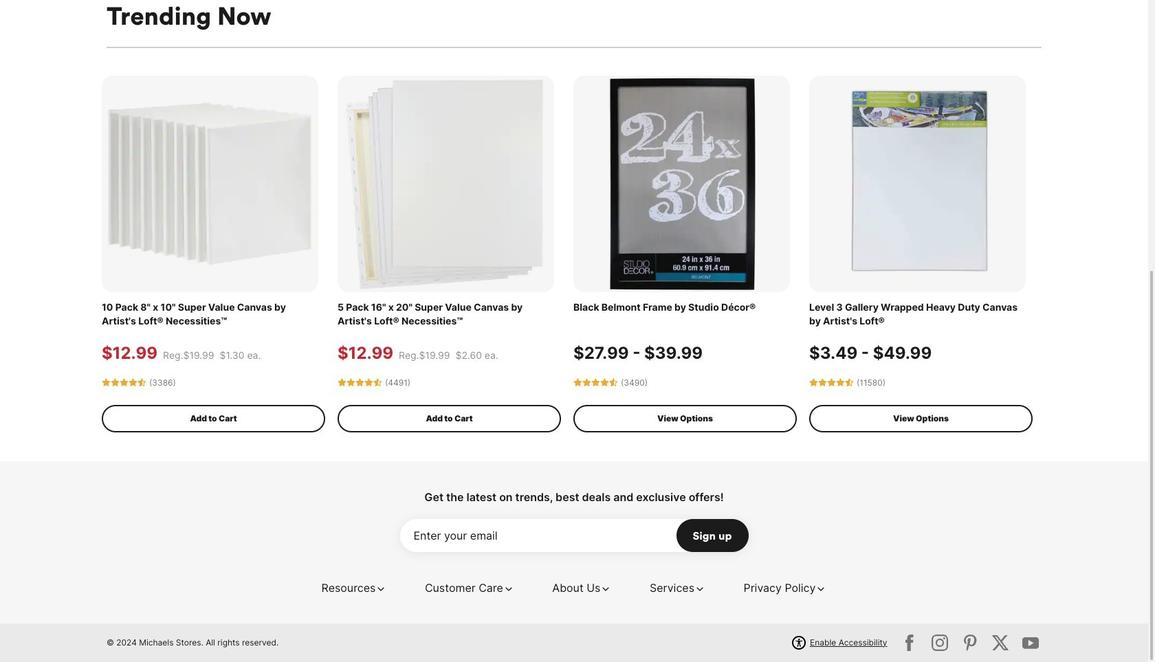 Task type: locate. For each thing, give the bounding box(es) containing it.
1 horizontal spatial twitter image
[[929, 632, 951, 654]]

3 twitter image from the left
[[959, 632, 981, 654]]

youtube image
[[1020, 632, 1042, 654]]

0 horizontal spatial twitter image
[[899, 632, 921, 654]]

2 horizontal spatial twitter image
[[959, 632, 981, 654]]

twitter image
[[899, 632, 921, 654], [929, 632, 951, 654], [959, 632, 981, 654]]

10 pack 8" x 10" super value canvas by artist's loft® necessities™ image
[[102, 75, 318, 292]]

2 twitter image from the left
[[929, 632, 951, 654]]

5 pack 16" x 20" super value canvas by artist's loft® necessities™ image
[[338, 75, 554, 292]]

1 twitter image from the left
[[899, 632, 921, 654]]

Enter your email field
[[400, 519, 748, 552]]



Task type: vqa. For each thing, say whether or not it's contained in the screenshot.
Valentine's Day Craft Machines 'link'
no



Task type: describe. For each thing, give the bounding box(es) containing it.
level 3 gallery wrapped heavy duty canvas by artist's loft® image
[[809, 75, 1026, 292]]

twitter image
[[989, 632, 1011, 654]]

black belmont frame by studio décor® image
[[573, 75, 790, 292]]



